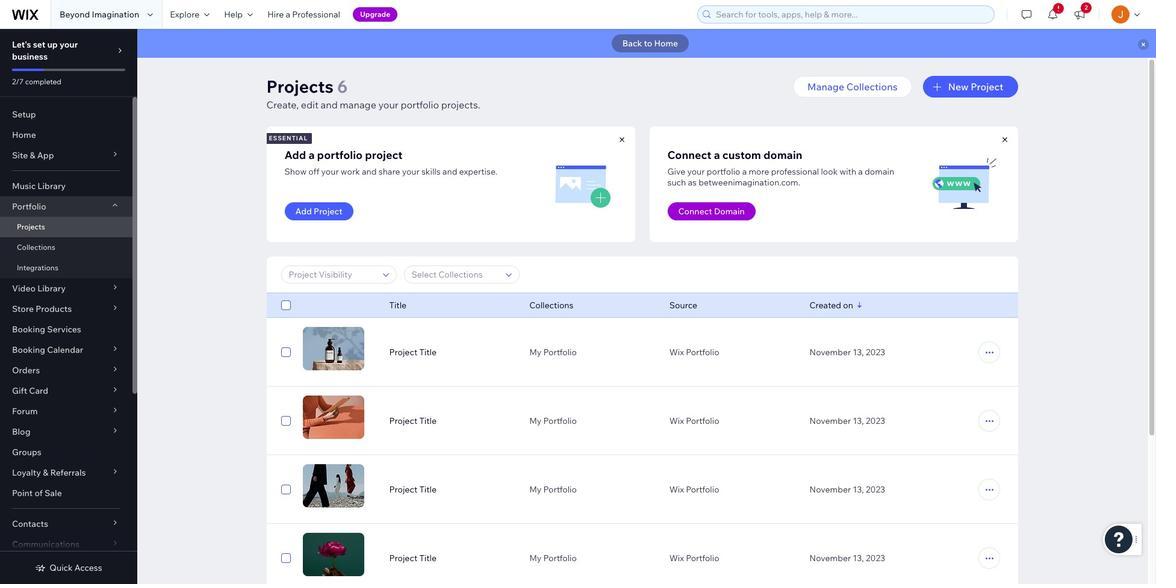 Task type: vqa. For each thing, say whether or not it's contained in the screenshot.
the back,
no



Task type: describe. For each thing, give the bounding box(es) containing it.
sidebar element
[[0, 29, 137, 584]]

blog
[[12, 426, 30, 437]]

back to home button
[[612, 34, 689, 52]]

site & app
[[12, 150, 54, 161]]

2 wix from the top
[[670, 416, 684, 426]]

music library
[[12, 181, 66, 192]]

13, for 1st project title image from the bottom of the page
[[853, 553, 864, 564]]

up
[[47, 39, 58, 50]]

collections link
[[0, 237, 132, 258]]

connect for domain
[[678, 206, 712, 217]]

quick
[[50, 562, 73, 573]]

connect for a
[[668, 148, 712, 162]]

on
[[843, 300, 853, 311]]

professional
[[771, 166, 819, 177]]

1 2023 from the top
[[866, 347, 885, 358]]

a for professional
[[286, 9, 290, 20]]

1 my from the top
[[529, 347, 542, 358]]

home link
[[0, 125, 132, 145]]

such
[[668, 177, 686, 188]]

1 horizontal spatial domain
[[865, 166, 894, 177]]

1 project title image from the top
[[303, 327, 364, 370]]

upgrade button
[[353, 7, 398, 22]]

6
[[337, 76, 348, 97]]

2/7 completed
[[12, 77, 61, 86]]

2 project title from the top
[[389, 416, 437, 426]]

3 november 13, 2023 from the top
[[810, 484, 885, 495]]

back to home alert
[[137, 29, 1156, 58]]

add for a
[[285, 148, 306, 162]]

loyalty & referrals
[[12, 467, 86, 478]]

1 my portfolio from the top
[[529, 347, 577, 358]]

add project
[[295, 206, 342, 217]]

home inside sidebar element
[[12, 129, 36, 140]]

projects.
[[441, 99, 480, 111]]

2 november 13, 2023 from the top
[[810, 416, 885, 426]]

3 wix from the top
[[670, 484, 684, 495]]

as
[[688, 177, 697, 188]]

source
[[670, 300, 697, 311]]

1 wix portfolio from the top
[[670, 347, 719, 358]]

look
[[821, 166, 838, 177]]

setup link
[[0, 104, 132, 125]]

portfolio button
[[0, 196, 132, 217]]

4 my portfolio from the top
[[529, 553, 577, 564]]

4 november from the top
[[810, 553, 851, 564]]

completed
[[25, 77, 61, 86]]

services
[[47, 324, 81, 335]]

4 wix from the top
[[670, 553, 684, 564]]

project
[[365, 148, 403, 162]]

2 vertical spatial collections
[[529, 300, 574, 311]]

0 horizontal spatial domain
[[764, 148, 803, 162]]

2 wix portfolio from the top
[[670, 416, 719, 426]]

more
[[749, 166, 769, 177]]

2/7
[[12, 77, 24, 86]]

integrations link
[[0, 258, 132, 278]]

portfolio inside projects 6 create, edit and manage your portfolio projects.
[[401, 99, 439, 111]]

portfolio inside the connect a custom domain give your portfolio a more professional look with a domain such as betweenimagination.com.
[[707, 166, 740, 177]]

hire
[[268, 9, 284, 20]]

library for music library
[[38, 181, 66, 192]]

booking services link
[[0, 319, 132, 340]]

site & app button
[[0, 145, 132, 166]]

groups link
[[0, 442, 132, 463]]

integrations
[[17, 263, 58, 272]]

professional
[[292, 9, 340, 20]]

2 my from the top
[[529, 416, 542, 426]]

1 wix from the top
[[670, 347, 684, 358]]

manage collections
[[808, 81, 898, 93]]

point of sale link
[[0, 483, 132, 503]]

quick access button
[[35, 562, 102, 573]]

Search for tools, apps, help & more... field
[[712, 6, 991, 23]]

4 2023 from the top
[[866, 553, 885, 564]]

video library
[[12, 283, 66, 294]]

& for site
[[30, 150, 35, 161]]

video
[[12, 283, 36, 294]]

manage
[[808, 81, 844, 93]]

contacts button
[[0, 514, 132, 534]]

let's
[[12, 39, 31, 50]]

a for custom
[[714, 148, 720, 162]]

access
[[75, 562, 102, 573]]

2 button
[[1067, 0, 1093, 29]]

site
[[12, 150, 28, 161]]

created on button
[[810, 300, 853, 311]]

projects link
[[0, 217, 132, 237]]

upgrade
[[360, 10, 390, 19]]

video library button
[[0, 278, 132, 299]]

3 project title from the top
[[389, 484, 437, 495]]

Select Collections field
[[408, 266, 502, 283]]

communications button
[[0, 534, 132, 555]]

work
[[341, 166, 360, 177]]

4 project title image from the top
[[303, 533, 364, 576]]

essential
[[269, 134, 308, 142]]

2 2023 from the top
[[866, 416, 885, 426]]

2
[[1085, 4, 1088, 11]]

app
[[37, 150, 54, 161]]

manage collections button
[[793, 76, 912, 98]]

booking calendar button
[[0, 340, 132, 360]]

let's set up your business
[[12, 39, 78, 62]]

projects for projects 6 create, edit and manage your portfolio projects.
[[266, 76, 334, 97]]

contacts
[[12, 519, 48, 529]]

new project
[[948, 81, 1004, 93]]

edit
[[301, 99, 319, 111]]

portfolio inside popup button
[[12, 201, 46, 212]]

13, for 2nd project title image from the top
[[853, 416, 864, 426]]

1 november 13, 2023 from the top
[[810, 347, 885, 358]]

collections inside sidebar element
[[17, 243, 55, 252]]

skills
[[422, 166, 441, 177]]

gift card button
[[0, 381, 132, 401]]

store products button
[[0, 299, 132, 319]]

created
[[810, 300, 841, 311]]

manage
[[340, 99, 376, 111]]

gift card
[[12, 385, 48, 396]]

help button
[[217, 0, 260, 29]]

add a portfolio project show off your work and share your skills and expertise.
[[285, 148, 498, 177]]

store
[[12, 304, 34, 314]]



Task type: locate. For each thing, give the bounding box(es) containing it.
2 13, from the top
[[853, 416, 864, 426]]

projects 6 create, edit and manage your portfolio projects.
[[266, 76, 480, 111]]

projects
[[266, 76, 334, 97], [17, 222, 45, 231]]

card
[[29, 385, 48, 396]]

home inside button
[[654, 38, 678, 49]]

blog button
[[0, 422, 132, 442]]

project title
[[389, 347, 437, 358], [389, 416, 437, 426], [389, 484, 437, 495], [389, 553, 437, 564]]

point of sale
[[12, 488, 62, 499]]

domain
[[714, 206, 745, 217]]

1 project title from the top
[[389, 347, 437, 358]]

back
[[623, 38, 642, 49]]

a left custom
[[714, 148, 720, 162]]

your inside the connect a custom domain give your portfolio a more professional look with a domain such as betweenimagination.com.
[[687, 166, 705, 177]]

a inside 'link'
[[286, 9, 290, 20]]

connect inside the connect a custom domain give your portfolio a more professional look with a domain such as betweenimagination.com.
[[668, 148, 712, 162]]

booking for booking calendar
[[12, 344, 45, 355]]

november
[[810, 347, 851, 358], [810, 416, 851, 426], [810, 484, 851, 495], [810, 553, 851, 564]]

4 13, from the top
[[853, 553, 864, 564]]

sale
[[45, 488, 62, 499]]

0 vertical spatial &
[[30, 150, 35, 161]]

1 vertical spatial booking
[[12, 344, 45, 355]]

off
[[309, 166, 319, 177]]

& inside popup button
[[43, 467, 48, 478]]

your inside projects 6 create, edit and manage your portfolio projects.
[[378, 99, 399, 111]]

wix
[[670, 347, 684, 358], [670, 416, 684, 426], [670, 484, 684, 495], [670, 553, 684, 564]]

1 vertical spatial library
[[37, 283, 66, 294]]

new
[[948, 81, 969, 93]]

your right the up
[[60, 39, 78, 50]]

0 vertical spatial library
[[38, 181, 66, 192]]

your
[[60, 39, 78, 50], [378, 99, 399, 111], [321, 166, 339, 177], [402, 166, 420, 177], [687, 166, 705, 177]]

2 november from the top
[[810, 416, 851, 426]]

3 2023 from the top
[[866, 484, 885, 495]]

connect down as at top
[[678, 206, 712, 217]]

0 horizontal spatial &
[[30, 150, 35, 161]]

share
[[379, 166, 400, 177]]

2 horizontal spatial portfolio
[[707, 166, 740, 177]]

wix portfolio
[[670, 347, 719, 358], [670, 416, 719, 426], [670, 484, 719, 495], [670, 553, 719, 564]]

portfolio left "projects."
[[401, 99, 439, 111]]

library for video library
[[37, 283, 66, 294]]

2 project title image from the top
[[303, 396, 364, 439]]

1 horizontal spatial &
[[43, 467, 48, 478]]

projects for projects
[[17, 222, 45, 231]]

2 horizontal spatial and
[[443, 166, 457, 177]]

give
[[668, 166, 686, 177]]

your inside let's set up your business
[[60, 39, 78, 50]]

loyalty
[[12, 467, 41, 478]]

booking
[[12, 324, 45, 335], [12, 344, 45, 355]]

1 november from the top
[[810, 347, 851, 358]]

title
[[389, 300, 407, 311], [419, 347, 437, 358], [419, 416, 437, 426], [419, 484, 437, 495], [419, 553, 437, 564]]

3 my from the top
[[529, 484, 542, 495]]

4 project title from the top
[[389, 553, 437, 564]]

collections
[[847, 81, 898, 93], [17, 243, 55, 252], [529, 300, 574, 311]]

& right the loyalty
[[43, 467, 48, 478]]

1 horizontal spatial collections
[[529, 300, 574, 311]]

0 horizontal spatial projects
[[17, 222, 45, 231]]

booking up orders
[[12, 344, 45, 355]]

expertise.
[[459, 166, 498, 177]]

1 vertical spatial &
[[43, 467, 48, 478]]

13,
[[853, 347, 864, 358], [853, 416, 864, 426], [853, 484, 864, 495], [853, 553, 864, 564]]

your right off
[[321, 166, 339, 177]]

and right skills on the left top of the page
[[443, 166, 457, 177]]

booking services
[[12, 324, 81, 335]]

show
[[285, 166, 307, 177]]

explore
[[170, 9, 200, 20]]

projects inside sidebar element
[[17, 222, 45, 231]]

store products
[[12, 304, 72, 314]]

home
[[654, 38, 678, 49], [12, 129, 36, 140]]

3 wix portfolio from the top
[[670, 484, 719, 495]]

domain right with
[[865, 166, 894, 177]]

products
[[36, 304, 72, 314]]

& inside popup button
[[30, 150, 35, 161]]

new project button
[[923, 76, 1018, 98]]

with
[[840, 166, 856, 177]]

set
[[33, 39, 45, 50]]

0 vertical spatial home
[[654, 38, 678, 49]]

calendar
[[47, 344, 83, 355]]

custom
[[723, 148, 761, 162]]

projects inside projects 6 create, edit and manage your portfolio projects.
[[266, 76, 334, 97]]

1 horizontal spatial and
[[362, 166, 377, 177]]

13, for fourth project title image from the bottom
[[853, 347, 864, 358]]

communications
[[12, 539, 80, 550]]

project
[[971, 81, 1004, 93], [314, 206, 342, 217], [389, 347, 418, 358], [389, 416, 418, 426], [389, 484, 418, 495], [389, 553, 418, 564]]

portfolio down custom
[[707, 166, 740, 177]]

1 vertical spatial domain
[[865, 166, 894, 177]]

1 vertical spatial collections
[[17, 243, 55, 252]]

2 my portfolio from the top
[[529, 416, 577, 426]]

library up portfolio popup button
[[38, 181, 66, 192]]

music library link
[[0, 176, 132, 196]]

add project button
[[285, 202, 353, 220]]

1 booking from the top
[[12, 324, 45, 335]]

imagination
[[92, 9, 139, 20]]

booking calendar
[[12, 344, 83, 355]]

domain
[[764, 148, 803, 162], [865, 166, 894, 177]]

add inside the add a portfolio project show off your work and share your skills and expertise.
[[285, 148, 306, 162]]

domain up professional
[[764, 148, 803, 162]]

Project Visibility field
[[285, 266, 379, 283]]

home down setup
[[12, 129, 36, 140]]

a for portfolio
[[309, 148, 315, 162]]

0 horizontal spatial collections
[[17, 243, 55, 252]]

your right give
[[687, 166, 705, 177]]

hire a professional
[[268, 9, 340, 20]]

2 booking from the top
[[12, 344, 45, 355]]

list
[[265, 126, 1018, 242]]

quick access
[[50, 562, 102, 573]]

1 library from the top
[[38, 181, 66, 192]]

home right to
[[654, 38, 678, 49]]

a up off
[[309, 148, 315, 162]]

connect a custom domain give your portfolio a more professional look with a domain such as betweenimagination.com.
[[668, 148, 894, 188]]

forum
[[12, 406, 38, 417]]

add down show
[[295, 206, 312, 217]]

a inside the add a portfolio project show off your work and share your skills and expertise.
[[309, 148, 315, 162]]

& right site
[[30, 150, 35, 161]]

2 vertical spatial portfolio
[[707, 166, 740, 177]]

1 vertical spatial projects
[[17, 222, 45, 231]]

0 vertical spatial domain
[[764, 148, 803, 162]]

beyond imagination
[[60, 9, 139, 20]]

portfolio up "work"
[[317, 148, 363, 162]]

3 my portfolio from the top
[[529, 484, 577, 495]]

library inside popup button
[[37, 283, 66, 294]]

list containing add a portfolio project
[[265, 126, 1018, 242]]

0 vertical spatial portfolio
[[401, 99, 439, 111]]

add inside button
[[295, 206, 312, 217]]

& for loyalty
[[43, 467, 48, 478]]

a
[[286, 9, 290, 20], [309, 148, 315, 162], [714, 148, 720, 162], [742, 166, 747, 177], [858, 166, 863, 177]]

1 vertical spatial connect
[[678, 206, 712, 217]]

0 horizontal spatial home
[[12, 129, 36, 140]]

2 library from the top
[[37, 283, 66, 294]]

projects down portfolio popup button
[[17, 222, 45, 231]]

a left the more
[[742, 166, 747, 177]]

forum button
[[0, 401, 132, 422]]

0 vertical spatial booking
[[12, 324, 45, 335]]

0 vertical spatial connect
[[668, 148, 712, 162]]

help
[[224, 9, 243, 20]]

betweenimagination.com.
[[699, 177, 800, 188]]

2 horizontal spatial collections
[[847, 81, 898, 93]]

hire a professional link
[[260, 0, 347, 29]]

4 my from the top
[[529, 553, 542, 564]]

3 13, from the top
[[853, 484, 864, 495]]

4 wix portfolio from the top
[[670, 553, 719, 564]]

0 horizontal spatial and
[[321, 99, 338, 111]]

a right with
[[858, 166, 863, 177]]

point
[[12, 488, 33, 499]]

3 project title image from the top
[[303, 464, 364, 508]]

1 horizontal spatial portfolio
[[401, 99, 439, 111]]

1 vertical spatial home
[[12, 129, 36, 140]]

0 vertical spatial collections
[[847, 81, 898, 93]]

setup
[[12, 109, 36, 120]]

add for project
[[295, 206, 312, 217]]

and right edit
[[321, 99, 338, 111]]

13, for third project title image from the top of the page
[[853, 484, 864, 495]]

your left skills on the left top of the page
[[402, 166, 420, 177]]

a right hire
[[286, 9, 290, 20]]

back to home
[[623, 38, 678, 49]]

4 november 13, 2023 from the top
[[810, 553, 885, 564]]

music
[[12, 181, 36, 192]]

created on
[[810, 300, 853, 311]]

and inside projects 6 create, edit and manage your portfolio projects.
[[321, 99, 338, 111]]

1 horizontal spatial home
[[654, 38, 678, 49]]

booking inside dropdown button
[[12, 344, 45, 355]]

1 vertical spatial add
[[295, 206, 312, 217]]

3 november from the top
[[810, 484, 851, 495]]

collections inside button
[[847, 81, 898, 93]]

portfolio inside the add a portfolio project show off your work and share your skills and expertise.
[[317, 148, 363, 162]]

library up products
[[37, 283, 66, 294]]

projects up edit
[[266, 76, 334, 97]]

add up show
[[285, 148, 306, 162]]

of
[[35, 488, 43, 499]]

1 vertical spatial portfolio
[[317, 148, 363, 162]]

your right manage
[[378, 99, 399, 111]]

connect up give
[[668, 148, 712, 162]]

create,
[[266, 99, 299, 111]]

None checkbox
[[281, 345, 291, 360], [281, 414, 291, 428], [281, 345, 291, 360], [281, 414, 291, 428]]

0 horizontal spatial portfolio
[[317, 148, 363, 162]]

project title image
[[303, 327, 364, 370], [303, 396, 364, 439], [303, 464, 364, 508], [303, 533, 364, 576]]

to
[[644, 38, 652, 49]]

and right "work"
[[362, 166, 377, 177]]

connect inside button
[[678, 206, 712, 217]]

portfolio
[[12, 201, 46, 212], [544, 347, 577, 358], [686, 347, 719, 358], [544, 416, 577, 426], [686, 416, 719, 426], [544, 484, 577, 495], [686, 484, 719, 495], [544, 553, 577, 564], [686, 553, 719, 564]]

1 13, from the top
[[853, 347, 864, 358]]

groups
[[12, 447, 41, 458]]

orders
[[12, 365, 40, 376]]

1 horizontal spatial projects
[[266, 76, 334, 97]]

0 vertical spatial projects
[[266, 76, 334, 97]]

None checkbox
[[281, 298, 291, 313], [281, 482, 291, 497], [281, 551, 291, 566], [281, 298, 291, 313], [281, 482, 291, 497], [281, 551, 291, 566]]

booking for booking services
[[12, 324, 45, 335]]

booking down store
[[12, 324, 45, 335]]

0 vertical spatial add
[[285, 148, 306, 162]]



